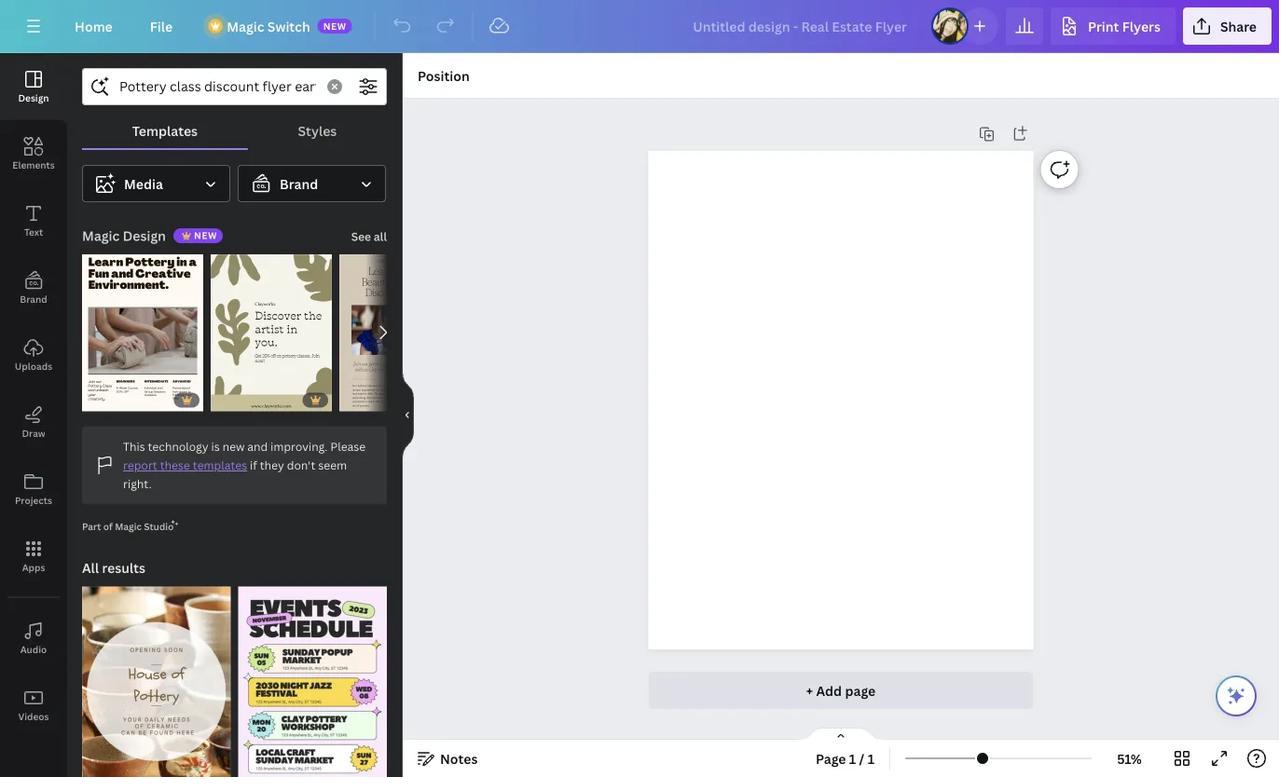 Task type: locate. For each thing, give the bounding box(es) containing it.
2 vertical spatial a
[[390, 393, 391, 396]]

side panel tab list
[[0, 53, 67, 739]]

a inside learn pottery in a fun and creative environment.
[[189, 258, 197, 269]]

magic inside 'main' menu bar
[[227, 17, 264, 35]]

join for join our pottery classes and explore your creativity with us. get exclusive discounts on your first class.
[[354, 361, 361, 368]]

personalized instruction to enhance your skills.
[[173, 387, 191, 401]]

2 vertical spatial pottery
[[358, 385, 367, 388]]

this
[[123, 439, 145, 454]]

1
[[849, 750, 856, 768], [868, 750, 875, 768]]

magic left switch at the left
[[227, 17, 264, 35]]

pottery
[[283, 354, 296, 359], [369, 361, 383, 368], [358, 385, 367, 388]]

20% left off
[[262, 354, 270, 359]]

of right part at the left of the page
[[103, 521, 113, 533]]

2 vertical spatial magic
[[115, 521, 142, 533]]

templates button
[[82, 113, 248, 148]]

classes inside "our pottery classes offer a unique experience for beginners and experts alike. we provide a welcoming atmosphere for everyone to learn and enjoy the art of pottery."
[[368, 385, 377, 388]]

1 horizontal spatial our
[[362, 361, 368, 368]]

to up the your
[[188, 391, 191, 394]]

0 horizontal spatial 1
[[849, 750, 856, 768]]

0 horizontal spatial on
[[277, 354, 282, 359]]

our inside join our pottery classes and explore your creativity with us. get exclusive discounts on your first class.
[[362, 361, 368, 368]]

0 vertical spatial of
[[357, 405, 359, 408]]

1 horizontal spatial a
[[384, 385, 386, 388]]

1 vertical spatial brand
[[20, 293, 47, 305]]

pottery for learn pottery in a fun and creative environment.
[[125, 258, 175, 269]]

0 horizontal spatial classes
[[368, 385, 377, 388]]

and
[[111, 269, 133, 281], [397, 361, 404, 368], [157, 387, 163, 390], [88, 389, 95, 393], [353, 393, 357, 396], [375, 401, 380, 404], [247, 439, 268, 454]]

and up sessions
[[157, 387, 163, 390]]

the right discover at left top
[[304, 311, 322, 323]]

1 horizontal spatial 1
[[868, 750, 875, 768]]

0 horizontal spatial brand
[[20, 293, 47, 305]]

sessions
[[154, 391, 166, 394]]

design
[[18, 91, 49, 104], [123, 227, 166, 245]]

your inside join our pottery class and unleash your creativity.
[[88, 394, 96, 397]]

design up learn pottery in a fun and creative environment.
[[123, 227, 166, 245]]

and inside learn pottery in a fun and creative environment.
[[111, 269, 133, 281]]

creativity
[[429, 361, 447, 368]]

your right explore at the top left of page
[[420, 361, 428, 368]]

join our pottery classes and explore your creativity with us. get exclusive discounts on your first class. group
[[340, 247, 461, 419]]

1 vertical spatial design
[[123, 227, 166, 245]]

1 vertical spatial magic
[[82, 227, 120, 245]]

your left first
[[419, 367, 427, 373]]

of right art
[[357, 405, 359, 408]]

0 horizontal spatial pottery
[[88, 385, 102, 389]]

for
[[376, 389, 379, 392], [382, 397, 386, 400]]

0 vertical spatial get
[[255, 354, 261, 359]]

and inside join our pottery classes and explore your creativity with us. get exclusive discounts on your first class.
[[397, 361, 404, 368]]

white minimalist pottery & ceramic shop flyer group
[[82, 576, 231, 778]]

beginners
[[116, 381, 135, 384]]

1 horizontal spatial join
[[312, 354, 320, 359]]

join for join our pottery class and unleash your creativity.
[[88, 381, 95, 384]]

1 vertical spatial classes
[[368, 385, 377, 388]]

20% inside clayworks. discover the artist in you. get 20% off on pottery classes. join now!
[[262, 354, 270, 359]]

20%
[[262, 354, 270, 359], [116, 391, 123, 394]]

a
[[189, 258, 197, 269], [384, 385, 386, 388], [390, 393, 391, 396]]

print
[[1088, 17, 1119, 35]]

0 vertical spatial classes
[[383, 361, 396, 368]]

0 vertical spatial new
[[323, 20, 347, 32]]

part
[[82, 521, 101, 533]]

brand inside side panel tab list
[[20, 293, 47, 305]]

hide image
[[402, 371, 414, 460]]

our up "unleash"
[[96, 381, 102, 384]]

0 vertical spatial to
[[188, 391, 191, 394]]

0 vertical spatial the
[[304, 311, 322, 323]]

join left us.
[[354, 361, 361, 368]]

1 vertical spatial our
[[96, 381, 102, 384]]

0 horizontal spatial get
[[255, 354, 261, 359]]

1 horizontal spatial get
[[369, 367, 376, 373]]

if they don't seem right.
[[123, 458, 347, 492]]

join up creativity.
[[88, 381, 95, 384]]

notes
[[440, 750, 478, 768]]

our left exclusive
[[362, 361, 368, 368]]

of inside "our pottery classes offer a unique experience for beginners and experts alike. we provide a welcoming atmosphere for everyone to learn and enjoy the art of pottery."
[[357, 405, 359, 408]]

provide
[[379, 393, 389, 396]]

magic for magic design
[[82, 227, 120, 245]]

design up the elements button
[[18, 91, 49, 104]]

1 horizontal spatial new
[[323, 20, 347, 32]]

0 vertical spatial magic
[[227, 17, 264, 35]]

pottery left classes.
[[283, 354, 296, 359]]

and up creativity.
[[88, 389, 95, 393]]

0 vertical spatial 20%
[[262, 354, 270, 359]]

unique
[[353, 389, 361, 392]]

show pages image
[[796, 727, 886, 742]]

please
[[330, 439, 366, 454]]

1 horizontal spatial on
[[413, 367, 418, 373]]

2 horizontal spatial a
[[390, 393, 391, 396]]

0 vertical spatial a
[[189, 258, 197, 269]]

your for join our pottery class and unleash your creativity.
[[88, 394, 96, 397]]

0 horizontal spatial of
[[103, 521, 113, 533]]

0 horizontal spatial 20%
[[116, 391, 123, 394]]

for up enjoy
[[382, 397, 386, 400]]

instruction
[[173, 391, 187, 394]]

1 horizontal spatial to
[[365, 401, 368, 404]]

discounts
[[395, 367, 412, 373]]

projects
[[15, 494, 52, 507]]

course,
[[128, 387, 138, 390]]

0 vertical spatial brand
[[280, 175, 318, 193]]

pottery inside join our pottery class and unleash your creativity.
[[88, 385, 102, 389]]

and right fun
[[111, 269, 133, 281]]

1 vertical spatial pottery
[[369, 361, 383, 368]]

0 horizontal spatial new
[[194, 229, 217, 242]]

brand button down styles
[[238, 165, 386, 202]]

pottery up environment.
[[125, 258, 175, 269]]

get right us.
[[369, 367, 376, 373]]

now!
[[255, 359, 264, 364]]

with
[[355, 367, 363, 373]]

your up creativity.
[[88, 394, 96, 397]]

2 horizontal spatial pottery
[[369, 361, 383, 368]]

1 vertical spatial get
[[369, 367, 376, 373]]

0 vertical spatial our
[[362, 361, 368, 368]]

1 vertical spatial a
[[384, 385, 386, 388]]

pottery up "unleash"
[[88, 385, 102, 389]]

file
[[150, 17, 173, 35]]

report
[[123, 458, 157, 473]]

1 horizontal spatial for
[[382, 397, 386, 400]]

the
[[304, 311, 322, 323], [388, 401, 392, 404]]

explore
[[405, 361, 419, 368]]

seem
[[318, 458, 347, 473]]

in
[[177, 258, 187, 269], [287, 324, 298, 337]]

us.
[[364, 367, 369, 373]]

0 horizontal spatial join
[[88, 381, 95, 384]]

0 horizontal spatial our
[[96, 381, 102, 384]]

20% down 4-
[[116, 391, 123, 394]]

elements
[[12, 159, 55, 171]]

1 right /
[[868, 750, 875, 768]]

your
[[185, 394, 191, 397]]

our for pottery
[[96, 381, 102, 384]]

0 vertical spatial join
[[312, 354, 320, 359]]

magic left studio
[[115, 521, 142, 533]]

discover
[[255, 311, 302, 323]]

0 horizontal spatial design
[[18, 91, 49, 104]]

1 horizontal spatial of
[[357, 405, 359, 408]]

brand button down text
[[0, 255, 67, 322]]

handcrafted pottery
[[378, 260, 423, 263]]

the right enjoy
[[388, 401, 392, 404]]

1 vertical spatial the
[[388, 401, 392, 404]]

pottery inside group
[[406, 260, 423, 263]]

the inside "our pottery classes offer a unique experience for beginners and experts alike. we provide a welcoming atmosphere for everyone to learn and enjoy the art of pottery."
[[388, 401, 392, 404]]

to up the pottery.
[[365, 401, 368, 404]]

for up 'we'
[[376, 389, 379, 392]]

0 horizontal spatial for
[[376, 389, 379, 392]]

on inside join our pottery classes and explore your creativity with us. get exclusive discounts on your first class.
[[413, 367, 418, 373]]

welcoming
[[353, 397, 366, 400]]

this technology is new and improving. please report these templates
[[123, 439, 366, 473]]

classes left explore at the top left of page
[[383, 361, 396, 368]]

1 vertical spatial brand button
[[0, 255, 67, 322]]

1 vertical spatial to
[[365, 401, 368, 404]]

beginners
[[380, 389, 392, 392]]

if
[[250, 458, 257, 473]]

print flyers button
[[1051, 7, 1176, 45]]

media button
[[82, 165, 230, 202]]

brand
[[280, 175, 318, 193], [20, 293, 47, 305]]

join right classes.
[[312, 354, 320, 359]]

alike.
[[368, 393, 374, 396]]

1 left /
[[849, 750, 856, 768]]

on right discounts
[[413, 367, 418, 373]]

canva assistant image
[[1225, 685, 1248, 708]]

the inside clayworks. discover the artist in you. get 20% off on pottery classes. join now!
[[304, 311, 322, 323]]

get up now!
[[255, 354, 261, 359]]

1 vertical spatial on
[[413, 367, 418, 373]]

off
[[271, 354, 276, 359]]

individual
[[144, 387, 157, 390]]

+ add page
[[806, 682, 876, 700]]

results
[[102, 559, 145, 577]]

audio
[[20, 643, 47, 656]]

get inside clayworks. discover the artist in you. get 20% off on pottery classes. join now!
[[255, 354, 261, 359]]

brand button
[[238, 165, 386, 202], [0, 255, 67, 322]]

and up if
[[247, 439, 268, 454]]

learn
[[369, 401, 375, 404]]

brand down styles
[[280, 175, 318, 193]]

1 vertical spatial in
[[287, 324, 298, 337]]

page 1 / 1
[[816, 750, 875, 768]]

1 horizontal spatial pottery
[[358, 385, 367, 388]]

white minimalist pottery & ceramic shop flyer image
[[82, 587, 231, 778]]

join our pottery classes and explore your creativity with us. get exclusive discounts on your first class.
[[354, 361, 447, 373]]

join inside join our pottery class and unleash your creativity.
[[88, 381, 95, 384]]

off
[[124, 391, 129, 394]]

0 horizontal spatial the
[[304, 311, 322, 323]]

/
[[859, 750, 865, 768]]

1 vertical spatial join
[[354, 361, 361, 368]]

1 horizontal spatial classes
[[383, 361, 396, 368]]

brand up uploads 'button'
[[20, 293, 47, 305]]

see all button
[[349, 217, 389, 255]]

and left explore at the top left of page
[[397, 361, 404, 368]]

our inside join our pottery class and unleash your creativity.
[[96, 381, 102, 384]]

on
[[277, 354, 282, 359], [413, 367, 418, 373]]

to inside personalized instruction to enhance your skills.
[[188, 391, 191, 394]]

0 horizontal spatial brand button
[[0, 255, 67, 322]]

2 horizontal spatial join
[[354, 361, 361, 368]]

of
[[357, 405, 359, 408], [103, 521, 113, 533]]

skills.
[[173, 398, 179, 401]]

0 vertical spatial on
[[277, 354, 282, 359]]

0 horizontal spatial to
[[188, 391, 191, 394]]

pottery
[[125, 258, 175, 269], [406, 260, 423, 263], [88, 385, 102, 389]]

pottery inside learn pottery in a fun and creative environment.
[[125, 258, 175, 269]]

1 horizontal spatial the
[[388, 401, 392, 404]]

magic up learn
[[82, 227, 120, 245]]

on right off
[[277, 354, 282, 359]]

1 horizontal spatial brand button
[[238, 165, 386, 202]]

0 horizontal spatial pottery
[[283, 354, 296, 359]]

0 vertical spatial brand button
[[238, 165, 386, 202]]

classes up experience
[[368, 385, 377, 388]]

templates
[[132, 122, 198, 139]]

magic for magic studio
[[115, 521, 142, 533]]

in down discover at left top
[[287, 324, 298, 337]]

0 vertical spatial design
[[18, 91, 49, 104]]

1 horizontal spatial pottery
[[125, 258, 175, 269]]

colorful playful bold style events schedule flyer image
[[238, 587, 387, 778]]

pottery right us.
[[369, 361, 383, 368]]

videos button
[[0, 672, 67, 739]]

flyers
[[1122, 17, 1161, 35]]

0 vertical spatial pottery
[[283, 354, 296, 359]]

1 horizontal spatial design
[[123, 227, 166, 245]]

2 horizontal spatial pottery
[[406, 260, 423, 263]]

elements button
[[0, 120, 67, 187]]

1 vertical spatial 20%
[[116, 391, 123, 394]]

pottery right handcrafted
[[406, 260, 423, 263]]

pottery.
[[360, 405, 370, 408]]

1 1 from the left
[[849, 750, 856, 768]]

magic for magic switch
[[227, 17, 264, 35]]

0 horizontal spatial a
[[189, 258, 197, 269]]

apps
[[22, 561, 45, 574]]

all
[[82, 559, 99, 577]]

everyone
[[353, 401, 364, 404]]

1 horizontal spatial 20%
[[262, 354, 270, 359]]

0 horizontal spatial in
[[177, 258, 187, 269]]

in right learn
[[177, 258, 187, 269]]

new right switch at the left
[[323, 20, 347, 32]]

media
[[124, 175, 163, 193]]

new down media button
[[194, 229, 217, 242]]

pottery up experience
[[358, 385, 367, 388]]

1 horizontal spatial in
[[287, 324, 298, 337]]

2 vertical spatial join
[[88, 381, 95, 384]]

join inside join our pottery classes and explore your creativity with us. get exclusive discounts on your first class.
[[354, 361, 361, 368]]

0 vertical spatial in
[[177, 258, 187, 269]]



Task type: describe. For each thing, give the bounding box(es) containing it.
uploads
[[15, 360, 52, 373]]

styles
[[298, 122, 337, 139]]

pottery inside clayworks. discover the artist in you. get 20% off on pottery classes. join now!
[[283, 354, 296, 359]]

projects button
[[0, 456, 67, 523]]

enjoy
[[381, 401, 387, 404]]

see all
[[351, 229, 387, 244]]

1 horizontal spatial brand
[[280, 175, 318, 193]]

add
[[816, 682, 842, 700]]

page
[[816, 750, 846, 768]]

Design title text field
[[678, 7, 924, 45]]

Use 5+ words to describe... search field
[[119, 69, 316, 104]]

in inside clayworks. discover the artist in you. get 20% off on pottery classes. join now!
[[287, 324, 298, 337]]

file button
[[135, 7, 188, 45]]

available
[[144, 394, 156, 397]]

handcrafted
[[378, 260, 405, 263]]

and inside individual and group sessions available
[[157, 387, 163, 390]]

all
[[374, 229, 387, 244]]

magic studio
[[115, 521, 174, 533]]

improving.
[[271, 439, 328, 454]]

clayworks.
[[255, 301, 276, 307]]

and inside join our pottery class and unleash your creativity.
[[88, 389, 95, 393]]

pottery inside "our pottery classes offer a unique experience for beginners and experts alike. we provide a welcoming atmosphere for everyone to learn and enjoy the art of pottery."
[[358, 385, 367, 388]]

position button
[[410, 61, 477, 90]]

clayworks. discover the artist in you. get 20% off on pottery classes. join now!
[[255, 301, 322, 364]]

class.
[[436, 367, 445, 373]]

we
[[375, 393, 379, 396]]

join our pottery class and unleash your creativity.
[[88, 381, 112, 402]]

class
[[103, 385, 112, 389]]

these
[[160, 458, 190, 473]]

join inside clayworks. discover the artist in you. get 20% off on pottery classes. join now!
[[312, 354, 320, 359]]

share button
[[1183, 7, 1272, 45]]

see
[[351, 229, 371, 244]]

share
[[1221, 17, 1257, 35]]

offer
[[377, 385, 383, 388]]

our for pottery
[[362, 361, 368, 368]]

notes button
[[410, 744, 485, 774]]

right.
[[123, 476, 152, 492]]

4-
[[116, 387, 119, 390]]

get inside join our pottery classes and explore your creativity with us. get exclusive discounts on your first class.
[[369, 367, 376, 373]]

our
[[353, 385, 357, 388]]

pottery for handcrafted pottery
[[406, 260, 423, 263]]

text button
[[0, 187, 67, 255]]

1 vertical spatial new
[[194, 229, 217, 242]]

and inside this technology is new and improving. please report these templates
[[247, 439, 268, 454]]

switch
[[267, 17, 310, 35]]

fun
[[88, 269, 109, 281]]

position
[[418, 67, 470, 84]]

technology
[[148, 439, 208, 454]]

enhance
[[173, 394, 184, 397]]

report these templates link
[[123, 458, 247, 473]]

art
[[353, 405, 356, 408]]

learn pottery in a fun and creative environment.
[[88, 258, 197, 292]]

they
[[260, 458, 284, 473]]

and down unique
[[353, 393, 357, 396]]

learn pottery in a fun and creative environment. group
[[82, 243, 203, 419]]

personalized
[[173, 387, 190, 390]]

51% button
[[1099, 744, 1160, 774]]

1 vertical spatial of
[[103, 521, 113, 533]]

main menu bar
[[0, 0, 1279, 53]]

discover the artist in you. group
[[186, 241, 358, 436]]

experience
[[362, 389, 375, 392]]

4-week course, 20% off
[[116, 387, 138, 394]]

uploads button
[[0, 322, 67, 389]]

apps button
[[0, 523, 67, 590]]

magic design
[[82, 227, 166, 245]]

draw button
[[0, 389, 67, 456]]

don't
[[287, 458, 316, 473]]

on inside clayworks. discover the artist in you. get 20% off on pottery classes. join now!
[[277, 354, 282, 359]]

colorful playful bold style events schedule flyer group
[[238, 576, 387, 778]]

templates
[[193, 458, 247, 473]]

new inside 'main' menu bar
[[323, 20, 347, 32]]

part of
[[82, 521, 115, 533]]

studio
[[144, 521, 174, 533]]

you.
[[255, 337, 278, 350]]

classes inside join our pottery classes and explore your creativity with us. get exclusive discounts on your first class.
[[383, 361, 396, 368]]

to inside "our pottery classes offer a unique experience for beginners and experts alike. we provide a welcoming atmosphere for everyone to learn and enjoy the art of pottery."
[[365, 401, 368, 404]]

and down 'atmosphere' at the bottom left of the page
[[375, 401, 380, 404]]

creativity.
[[88, 398, 106, 402]]

design inside button
[[18, 91, 49, 104]]

magic switch
[[227, 17, 310, 35]]

design button
[[0, 53, 67, 120]]

artist
[[255, 324, 284, 337]]

+
[[806, 682, 813, 700]]

is
[[211, 439, 220, 454]]

+ add page button
[[648, 672, 1034, 710]]

20% inside 4-week course, 20% off
[[116, 391, 123, 394]]

2 1 from the left
[[868, 750, 875, 768]]

creative
[[135, 269, 191, 281]]

week
[[119, 387, 127, 390]]

pottery inside join our pottery classes and explore your creativity with us. get exclusive discounts on your first class.
[[369, 361, 383, 368]]

in inside learn pottery in a fun and creative environment.
[[177, 258, 187, 269]]

1 vertical spatial for
[[382, 397, 386, 400]]

intermediate
[[144, 381, 168, 384]]

home
[[75, 17, 113, 35]]

advanced
[[173, 381, 191, 384]]

home link
[[60, 7, 128, 45]]

classes.
[[297, 354, 311, 359]]

0 vertical spatial for
[[376, 389, 379, 392]]

your for join our pottery classes and explore your creativity with us. get exclusive discounts on your first class.
[[420, 361, 428, 368]]



Task type: vqa. For each thing, say whether or not it's contained in the screenshot.
Page 2 / 2 button at the right bottom of page
no



